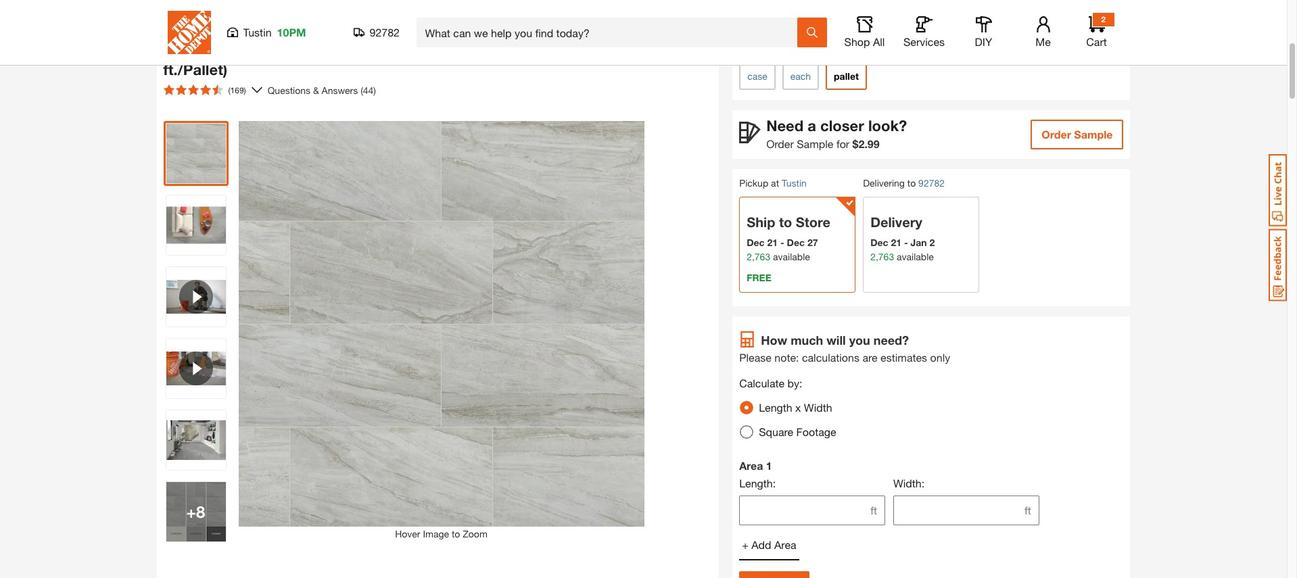 Task type: describe. For each thing, give the bounding box(es) containing it.
27
[[808, 237, 818, 249]]

you
[[850, 333, 871, 348]]

- inside ship to store dec 21 - dec 27 2,763 available
[[781, 237, 785, 249]]

services button
[[903, 16, 946, 49]]

for
[[837, 137, 850, 150]]

2.99
[[859, 137, 880, 150]]

dec inside "delivery dec 21 - jan 2 2,763 available"
[[871, 237, 889, 249]]

square
[[759, 426, 794, 439]]

ft./pallet)
[[163, 61, 228, 78]]

delivering
[[863, 177, 905, 188]]

92782 link
[[919, 176, 945, 190]]

case button
[[740, 62, 776, 90]]

0 horizontal spatial pallet
[[787, 44, 811, 55]]

sq.
[[604, 42, 626, 60]]

pickup at tustin
[[740, 177, 807, 188]]

tile
[[541, 42, 567, 60]]

- inside "delivery dec 21 - jan 2 2,763 available"
[[905, 237, 908, 249]]

2 inside the cart 2
[[1102, 14, 1106, 24]]

width
[[804, 401, 833, 414]]

cart 2
[[1087, 14, 1107, 48]]

by:
[[788, 377, 803, 390]]

floor
[[436, 42, 473, 60]]

&
[[313, 84, 319, 96]]

1 dec from the left
[[747, 237, 765, 249]]

only
[[931, 351, 951, 364]]

10pm
[[277, 26, 306, 39]]

jan
[[911, 237, 927, 249]]

questions & answers (44)
[[268, 84, 376, 96]]

length:
[[740, 477, 776, 490]]

available inside ship to store dec 21 - dec 27 2,763 available
[[773, 251, 810, 263]]

0 vertical spatial area
[[740, 460, 763, 472]]

order sample button
[[1031, 120, 1124, 149]]

store
[[796, 215, 831, 230]]

+ add area button
[[740, 531, 799, 561]]

92782 inside delivering to 92782
[[919, 178, 945, 189]]

diy
[[975, 35, 993, 48]]

please
[[740, 351, 772, 364]]

vigo
[[163, 42, 195, 60]]

+ 8
[[186, 503, 205, 522]]

delivering to 92782
[[863, 177, 945, 189]]

width:
[[894, 477, 925, 490]]

vigo gris image
[[775, 9, 796, 29]]

2,763 inside ship to store dec 21 - dec 27 2,763 available
[[747, 251, 771, 263]]

how much will you need?
[[761, 333, 909, 348]]

free
[[747, 272, 772, 284]]

length x width
[[759, 401, 833, 414]]

how
[[761, 333, 788, 348]]

ceramic
[[372, 42, 432, 60]]

(44)
[[361, 84, 376, 96]]

pack
[[740, 44, 761, 55]]

services
[[904, 35, 945, 48]]

gris
[[199, 42, 228, 60]]

$
[[853, 137, 859, 150]]

12
[[232, 42, 248, 60]]

footage
[[797, 426, 837, 439]]

all
[[873, 35, 885, 48]]

+ add area
[[742, 539, 797, 552]]

sample inside button
[[1075, 128, 1113, 141]]

much
[[791, 333, 823, 348]]

add
[[752, 539, 772, 552]]

case
[[748, 70, 768, 82]]

calculate
[[740, 377, 785, 390]]

delivery
[[871, 215, 923, 230]]

(448
[[571, 42, 600, 60]]

need a closer look? order sample for $ 2.99
[[767, 117, 907, 150]]

21 inside ship to store dec 21 - dec 27 2,763 available
[[768, 237, 778, 249]]

look?
[[869, 117, 907, 135]]

each
[[791, 70, 811, 82]]

(169)
[[228, 85, 246, 95]]

+ for + 8
[[186, 503, 196, 522]]

calculations
[[802, 351, 860, 364]]

vigo gris trafficmaster ceramic tile nhdvigri1224p e1.1 image
[[166, 196, 226, 255]]

image
[[423, 528, 449, 540]]

4.5 stars image
[[163, 85, 223, 95]]

pallet inside the "pallet" 'button'
[[834, 70, 859, 82]]

vigo gris trafficmaster ceramic tile nhdvigri1224p 64.0 image
[[166, 124, 226, 183]]

to for 92782
[[908, 177, 916, 188]]

hover
[[395, 528, 420, 540]]

option group containing length x width
[[735, 396, 847, 445]]



Task type: vqa. For each thing, say whether or not it's contained in the screenshot.
Me button
yes



Task type: locate. For each thing, give the bounding box(es) containing it.
2,763 inside "delivery dec 21 - jan 2 2,763 available"
[[871, 251, 895, 263]]

1 2,763 from the left
[[747, 251, 771, 263]]

pallet down shop
[[834, 70, 859, 82]]

2 in. from the left
[[306, 42, 323, 60]]

What can we help you find today? search field
[[425, 18, 797, 47]]

dec
[[747, 237, 765, 249], [787, 237, 805, 249], [871, 237, 889, 249]]

closer
[[821, 117, 864, 135]]

feedback link image
[[1269, 229, 1287, 302]]

hover image to zoom
[[395, 528, 488, 540]]

pallet button
[[826, 62, 867, 90]]

2,763
[[747, 251, 771, 263], [871, 251, 895, 263]]

tustin button
[[782, 177, 807, 188]]

option group
[[735, 396, 847, 445]]

note:
[[775, 351, 799, 364]]

tustin
[[243, 26, 272, 39], [782, 177, 807, 188]]

vigo gris trafficmaster ceramic tile nhdvigri1224p a0.3 image
[[166, 482, 226, 542]]

order sample
[[1042, 128, 1113, 141]]

x
[[273, 42, 281, 60], [796, 401, 801, 414]]

to inside delivering to 92782
[[908, 177, 916, 188]]

to left 92782 link
[[908, 177, 916, 188]]

answers
[[322, 84, 358, 96]]

to
[[908, 177, 916, 188], [779, 215, 792, 230], [452, 528, 460, 540]]

a
[[808, 117, 817, 135]]

vigo beige image
[[742, 9, 763, 29]]

estimates
[[881, 351, 928, 364]]

1 horizontal spatial -
[[905, 237, 908, 249]]

2 vertical spatial to
[[452, 528, 460, 540]]

sample inside need a closer look? order sample for $ 2.99
[[797, 137, 834, 150]]

1 horizontal spatial 21
[[891, 237, 902, 249]]

3 dec from the left
[[871, 237, 889, 249]]

at
[[771, 177, 779, 188]]

ft for width:
[[1025, 504, 1032, 517]]

need
[[767, 117, 804, 135]]

in.
[[252, 42, 269, 60], [306, 42, 323, 60]]

1 ft from the left
[[871, 504, 877, 517]]

delivery dec 21 - jan 2 2,763 available
[[871, 215, 935, 263]]

2 available from the left
[[897, 251, 934, 263]]

1 available from the left
[[773, 251, 810, 263]]

1 vertical spatial area
[[775, 539, 797, 552]]

1 horizontal spatial sample
[[1075, 128, 1113, 141]]

92782 inside button
[[370, 26, 400, 39]]

2 dec from the left
[[787, 237, 805, 249]]

0 horizontal spatial 2,763
[[747, 251, 771, 263]]

2 horizontal spatial to
[[908, 177, 916, 188]]

x left the width
[[796, 401, 801, 414]]

1 vertical spatial 2
[[930, 237, 935, 249]]

- left jan
[[905, 237, 908, 249]]

please note: calculations are estimates only
[[740, 351, 951, 364]]

to right ship
[[779, 215, 792, 230]]

matte
[[327, 42, 368, 60]]

0 vertical spatial pallet
[[787, 44, 811, 55]]

available down 27
[[773, 251, 810, 263]]

to inside button
[[452, 528, 460, 540]]

in. right 24
[[306, 42, 323, 60]]

0 vertical spatial 2
[[1102, 14, 1106, 24]]

1 horizontal spatial to
[[779, 215, 792, 230]]

pickup
[[740, 177, 769, 188]]

0 horizontal spatial +
[[186, 503, 196, 522]]

0 horizontal spatial dec
[[747, 237, 765, 249]]

order inside need a closer look? order sample for $ 2.99
[[767, 137, 794, 150]]

the home depot logo image
[[167, 11, 211, 54]]

-
[[781, 237, 785, 249], [905, 237, 908, 249]]

x inside trafficmaster vigo gris 12 in. x 24 in. matte ceramic floor and wall tile (448 sq. ft./pallet)
[[273, 42, 281, 60]]

pack size : pallet
[[740, 44, 811, 55]]

1 vertical spatial tustin
[[782, 177, 807, 188]]

available
[[773, 251, 810, 263], [897, 251, 934, 263]]

2 - from the left
[[905, 237, 908, 249]]

ship to store dec 21 - dec 27 2,763 available
[[747, 215, 831, 263]]

zoom
[[463, 528, 488, 540]]

2 right jan
[[930, 237, 935, 249]]

1 vertical spatial x
[[796, 401, 801, 414]]

92782 right delivering
[[919, 178, 945, 189]]

0 horizontal spatial in.
[[252, 42, 269, 60]]

dec down ship
[[747, 237, 765, 249]]

area inside "button"
[[775, 539, 797, 552]]

1
[[766, 460, 772, 472]]

21 down delivery
[[891, 237, 902, 249]]

2 2,763 from the left
[[871, 251, 895, 263]]

92782 up ceramic at the top left of page
[[370, 26, 400, 39]]

2
[[1102, 14, 1106, 24], [930, 237, 935, 249]]

1 horizontal spatial 2,763
[[871, 251, 895, 263]]

x inside 'option group'
[[796, 401, 801, 414]]

0 horizontal spatial x
[[273, 42, 281, 60]]

diy button
[[962, 16, 1006, 49]]

ft for length:
[[871, 504, 877, 517]]

hover image to zoom button
[[238, 121, 644, 541]]

order inside button
[[1042, 128, 1072, 141]]

trafficmaster vigo gris 12 in. x 24 in. matte ceramic floor and wall tile (448 sq. ft./pallet)
[[163, 27, 626, 78]]

1 horizontal spatial x
[[796, 401, 801, 414]]

tustin right at
[[782, 177, 807, 188]]

6193601154001 image
[[166, 267, 226, 327]]

1 horizontal spatial order
[[1042, 128, 1072, 141]]

to left zoom
[[452, 528, 460, 540]]

me button
[[1022, 16, 1065, 49]]

1 horizontal spatial ft
[[1025, 504, 1032, 517]]

sample
[[1075, 128, 1113, 141], [797, 137, 834, 150]]

1 vertical spatial pallet
[[834, 70, 859, 82]]

available down jan
[[897, 251, 934, 263]]

0 horizontal spatial order
[[767, 137, 794, 150]]

2,763 up free on the top
[[747, 251, 771, 263]]

1 - from the left
[[781, 237, 785, 249]]

1 horizontal spatial area
[[775, 539, 797, 552]]

:
[[781, 44, 784, 55]]

(169) link
[[158, 79, 262, 101]]

2 21 from the left
[[891, 237, 902, 249]]

0 horizontal spatial 92782
[[370, 26, 400, 39]]

0 vertical spatial x
[[273, 42, 281, 60]]

0 horizontal spatial -
[[781, 237, 785, 249]]

0 vertical spatial tustin
[[243, 26, 272, 39]]

- left 27
[[781, 237, 785, 249]]

1 vertical spatial 92782
[[919, 178, 945, 189]]

0 horizontal spatial area
[[740, 460, 763, 472]]

1 horizontal spatial tustin
[[782, 177, 807, 188]]

available inside "delivery dec 21 - jan 2 2,763 available"
[[897, 251, 934, 263]]

dec down delivery
[[871, 237, 889, 249]]

0 horizontal spatial 21
[[768, 237, 778, 249]]

area 1
[[740, 460, 772, 472]]

0 horizontal spatial sample
[[797, 137, 834, 150]]

tustin 10pm
[[243, 26, 306, 39]]

size
[[763, 44, 781, 55]]

21
[[768, 237, 778, 249], [891, 237, 902, 249]]

each button
[[783, 62, 819, 90]]

0 horizontal spatial tustin
[[243, 26, 272, 39]]

1 vertical spatial to
[[779, 215, 792, 230]]

1 horizontal spatial 2
[[1102, 14, 1106, 24]]

trafficmaster link
[[163, 26, 231, 42]]

1 in. from the left
[[252, 42, 269, 60]]

x left 24
[[273, 42, 281, 60]]

0 horizontal spatial available
[[773, 251, 810, 263]]

length
[[759, 401, 793, 414]]

shop all button
[[843, 16, 887, 49]]

trafficmaster
[[163, 27, 226, 40]]

2 inside "delivery dec 21 - jan 2 2,763 available"
[[930, 237, 935, 249]]

6221384656001 image
[[166, 339, 226, 398]]

92782 button
[[354, 26, 400, 39]]

calculate by:
[[740, 377, 803, 390]]

wall
[[508, 42, 537, 60]]

are
[[863, 351, 878, 364]]

pallet
[[787, 44, 811, 55], [834, 70, 859, 82]]

2,763 down delivery
[[871, 251, 895, 263]]

1 horizontal spatial dec
[[787, 237, 805, 249]]

0 vertical spatial 92782
[[370, 26, 400, 39]]

1 vertical spatial +
[[742, 539, 749, 552]]

8
[[196, 503, 205, 522]]

2 ft from the left
[[1025, 504, 1032, 517]]

pallet right the : on the top right
[[787, 44, 811, 55]]

live chat image
[[1269, 154, 1287, 227]]

to inside ship to store dec 21 - dec 27 2,763 available
[[779, 215, 792, 230]]

square footage
[[759, 426, 837, 439]]

1 horizontal spatial +
[[742, 539, 749, 552]]

dec left 27
[[787, 237, 805, 249]]

will
[[827, 333, 846, 348]]

in. right 12
[[252, 42, 269, 60]]

shop all
[[845, 35, 885, 48]]

1 horizontal spatial in.
[[306, 42, 323, 60]]

(169) button
[[158, 79, 251, 101]]

tustin up 12
[[243, 26, 272, 39]]

24
[[285, 42, 302, 60]]

shop
[[845, 35, 870, 48]]

to for store
[[779, 215, 792, 230]]

+ for + add area
[[742, 539, 749, 552]]

1 horizontal spatial pallet
[[834, 70, 859, 82]]

+
[[186, 503, 196, 522], [742, 539, 749, 552]]

cart
[[1087, 35, 1107, 48]]

1 horizontal spatial 92782
[[919, 178, 945, 189]]

need?
[[874, 333, 909, 348]]

and
[[477, 42, 503, 60]]

2 horizontal spatial dec
[[871, 237, 889, 249]]

21 inside "delivery dec 21 - jan 2 2,763 available"
[[891, 237, 902, 249]]

ship
[[747, 215, 776, 230]]

area right add on the right
[[775, 539, 797, 552]]

1 21 from the left
[[768, 237, 778, 249]]

21 down ship
[[768, 237, 778, 249]]

+ inside "button"
[[742, 539, 749, 552]]

2 up cart
[[1102, 14, 1106, 24]]

ft
[[871, 504, 877, 517], [1025, 504, 1032, 517]]

0 vertical spatial +
[[186, 503, 196, 522]]

me
[[1036, 35, 1051, 48]]

questions
[[268, 84, 311, 96]]

vigo gris trafficmaster ceramic tile nhdvigri1224p 40.2 image
[[166, 411, 226, 470]]

0 horizontal spatial to
[[452, 528, 460, 540]]

area left the 1 on the bottom of the page
[[740, 460, 763, 472]]

0 vertical spatial to
[[908, 177, 916, 188]]

0 horizontal spatial 2
[[930, 237, 935, 249]]

1 horizontal spatial available
[[897, 251, 934, 263]]

0 horizontal spatial ft
[[871, 504, 877, 517]]



